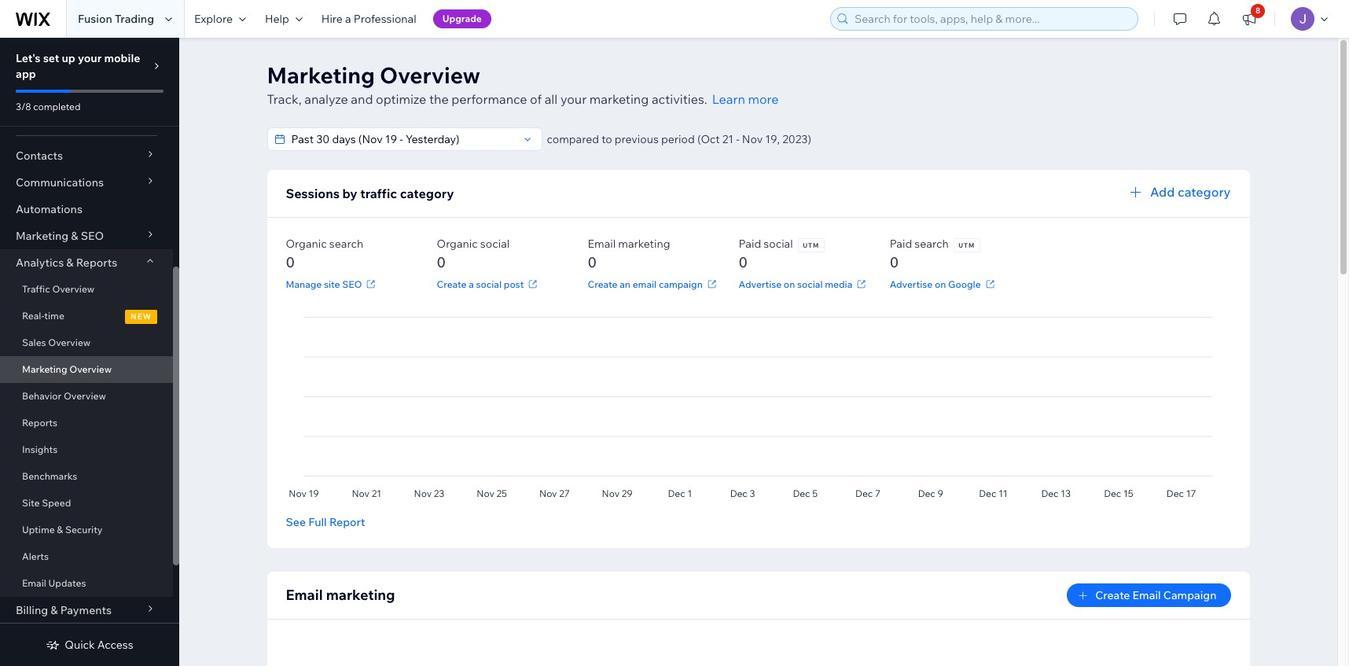 Task type: locate. For each thing, give the bounding box(es) containing it.
1 utm from the left
[[803, 242, 820, 249]]

1 horizontal spatial on
[[935, 278, 947, 290]]

marketing & seo
[[16, 229, 104, 243]]

3 0 from the left
[[588, 253, 597, 271]]

2 organic from the left
[[437, 237, 478, 251]]

0 vertical spatial marketing
[[267, 61, 375, 89]]

marketing up analytics on the left top
[[16, 229, 69, 243]]

and
[[351, 91, 373, 107]]

paid
[[739, 237, 762, 251], [890, 237, 913, 251]]

overview for sales overview
[[48, 337, 91, 349]]

& inside dropdown button
[[71, 229, 78, 243]]

0 down "paid social"
[[739, 253, 748, 271]]

site speed
[[22, 497, 71, 509]]

professional
[[354, 12, 417, 26]]

site speed link
[[0, 490, 173, 517]]

advertise
[[739, 278, 782, 290], [890, 278, 933, 290]]

on left google
[[935, 278, 947, 290]]

seo right site
[[342, 278, 362, 290]]

campaign
[[659, 278, 703, 290]]

marketing up analyze
[[267, 61, 375, 89]]

0 inside organic social 0
[[437, 253, 446, 271]]

a right hire
[[345, 12, 351, 26]]

1 horizontal spatial advertise
[[890, 278, 933, 290]]

1 horizontal spatial paid
[[890, 237, 913, 251]]

reports down marketing & seo dropdown button
[[76, 256, 117, 270]]

analytics & reports button
[[0, 249, 173, 276]]

post
[[504, 278, 524, 290]]

marketing up behavior
[[22, 363, 67, 375]]

seo
[[81, 229, 104, 243], [342, 278, 362, 290]]

1 vertical spatial your
[[561, 91, 587, 107]]

advertise on google
[[890, 278, 982, 290]]

0 horizontal spatial category
[[400, 186, 454, 201]]

on for paid social
[[784, 278, 796, 290]]

compared to previous period (oct 21 - nov 19, 2023)
[[547, 132, 812, 146]]

0 horizontal spatial reports
[[22, 417, 57, 429]]

email left campaign
[[1133, 588, 1162, 603]]

& inside dropdown button
[[66, 256, 74, 270]]

a inside create a social post link
[[469, 278, 474, 290]]

marketing for marketing overview track, analyze and optimize the performance of all your marketing activities. learn more
[[267, 61, 375, 89]]

create inside create a social post link
[[437, 278, 467, 290]]

search up advertise on google
[[915, 237, 949, 251]]

marketing overview track, analyze and optimize the performance of all your marketing activities. learn more
[[267, 61, 779, 107]]

track,
[[267, 91, 302, 107]]

benchmarks
[[22, 470, 77, 482]]

by
[[343, 186, 358, 201]]

0 inside organic search 0
[[286, 253, 295, 271]]

3/8
[[16, 101, 31, 112]]

0 vertical spatial your
[[78, 51, 102, 65]]

0 horizontal spatial on
[[784, 278, 796, 290]]

0 vertical spatial marketing
[[590, 91, 649, 107]]

quick
[[65, 638, 95, 652]]

overview down "marketing overview" link
[[64, 390, 106, 402]]

& right uptime
[[57, 524, 63, 536]]

email inside email marketing 0
[[588, 237, 616, 251]]

& right billing
[[51, 603, 58, 618]]

seo down automations 'link'
[[81, 229, 104, 243]]

0 for organic search 0
[[286, 253, 295, 271]]

add
[[1151, 184, 1176, 200]]

social inside organic social 0
[[481, 237, 510, 251]]

paid up advertise on social media
[[739, 237, 762, 251]]

3/8 completed
[[16, 101, 81, 112]]

1 horizontal spatial reports
[[76, 256, 117, 270]]

hire a professional
[[322, 12, 417, 26]]

reports up 'insights'
[[22, 417, 57, 429]]

1 vertical spatial reports
[[22, 417, 57, 429]]

a inside hire a professional link
[[345, 12, 351, 26]]

advertise down "paid social"
[[739, 278, 782, 290]]

marketing inside dropdown button
[[16, 229, 69, 243]]

social up advertise on social media
[[764, 237, 794, 251]]

up
[[62, 51, 75, 65]]

marketing & seo button
[[0, 223, 173, 249]]

utm up advertise on social media link
[[803, 242, 820, 249]]

2 on from the left
[[935, 278, 947, 290]]

1 on from the left
[[784, 278, 796, 290]]

0 up create a social post
[[437, 253, 446, 271]]

1 0 from the left
[[286, 253, 295, 271]]

email for email marketing 0
[[588, 237, 616, 251]]

2 horizontal spatial create
[[1096, 588, 1131, 603]]

on for paid search
[[935, 278, 947, 290]]

seo inside dropdown button
[[81, 229, 104, 243]]

overview up the
[[380, 61, 481, 89]]

an
[[620, 278, 631, 290]]

1 vertical spatial marketing
[[619, 237, 671, 251]]

more
[[749, 91, 779, 107]]

overview inside marketing overview track, analyze and optimize the performance of all your marketing activities. learn more
[[380, 61, 481, 89]]

marketing for email marketing 0
[[619, 237, 671, 251]]

on
[[784, 278, 796, 290], [935, 278, 947, 290]]

0 horizontal spatial utm
[[803, 242, 820, 249]]

paid up advertise on google
[[890, 237, 913, 251]]

advertise inside advertise on google link
[[890, 278, 933, 290]]

optimize
[[376, 91, 427, 107]]

& for marketing
[[71, 229, 78, 243]]

0 horizontal spatial create
[[437, 278, 467, 290]]

search up the manage site seo link
[[329, 237, 364, 251]]

your right up
[[78, 51, 102, 65]]

2 0 from the left
[[437, 253, 446, 271]]

1 horizontal spatial seo
[[342, 278, 362, 290]]

quick access button
[[46, 638, 133, 652]]

search for organic search 0
[[329, 237, 364, 251]]

2 search from the left
[[915, 237, 949, 251]]

create left an
[[588, 278, 618, 290]]

0
[[286, 253, 295, 271], [437, 253, 446, 271], [588, 253, 597, 271], [739, 253, 748, 271], [890, 253, 899, 271]]

help button
[[256, 0, 312, 38]]

4 0 from the left
[[739, 253, 748, 271]]

email down see
[[286, 586, 323, 604]]

0 vertical spatial seo
[[81, 229, 104, 243]]

add category
[[1151, 184, 1232, 200]]

1 horizontal spatial a
[[469, 278, 474, 290]]

a for social
[[469, 278, 474, 290]]

1 horizontal spatial category
[[1178, 184, 1232, 200]]

marketing for marketing & seo
[[16, 229, 69, 243]]

uptime & security link
[[0, 517, 173, 544]]

access
[[97, 638, 133, 652]]

create for email marketing 0
[[588, 278, 618, 290]]

overview down sales overview link at the left of page
[[69, 363, 112, 375]]

8
[[1256, 6, 1261, 16]]

speed
[[42, 497, 71, 509]]

updates
[[48, 577, 86, 589]]

0 vertical spatial reports
[[76, 256, 117, 270]]

your right all
[[561, 91, 587, 107]]

organic inside organic social 0
[[437, 237, 478, 251]]

0 inside email marketing 0
[[588, 253, 597, 271]]

advertise for search
[[890, 278, 933, 290]]

sales overview
[[22, 337, 91, 349]]

0 horizontal spatial a
[[345, 12, 351, 26]]

full
[[309, 515, 327, 529]]

create down organic social 0
[[437, 278, 467, 290]]

0 down paid search
[[890, 253, 899, 271]]

1 horizontal spatial your
[[561, 91, 587, 107]]

2 vertical spatial marketing
[[22, 363, 67, 375]]

quick access
[[65, 638, 133, 652]]

0 horizontal spatial organic
[[286, 237, 327, 251]]

1 paid from the left
[[739, 237, 762, 251]]

automations link
[[0, 196, 173, 223]]

insights
[[22, 444, 58, 456]]

0 for organic social 0
[[437, 253, 446, 271]]

organic up manage
[[286, 237, 327, 251]]

create left campaign
[[1096, 588, 1131, 603]]

0 horizontal spatial search
[[329, 237, 364, 251]]

1 horizontal spatial organic
[[437, 237, 478, 251]]

social left the post
[[476, 278, 502, 290]]

overview down analytics & reports
[[52, 283, 95, 295]]

social up create a social post link
[[481, 237, 510, 251]]

marketing
[[267, 61, 375, 89], [16, 229, 69, 243], [22, 363, 67, 375]]

create a social post link
[[437, 277, 541, 291]]

marketing down 'report' on the bottom
[[326, 586, 395, 604]]

&
[[71, 229, 78, 243], [66, 256, 74, 270], [57, 524, 63, 536], [51, 603, 58, 618]]

1 advertise from the left
[[739, 278, 782, 290]]

1 organic from the left
[[286, 237, 327, 251]]

0 horizontal spatial your
[[78, 51, 102, 65]]

1 horizontal spatial create
[[588, 278, 618, 290]]

utm up google
[[959, 242, 976, 249]]

advertise inside advertise on social media link
[[739, 278, 782, 290]]

1 search from the left
[[329, 237, 364, 251]]

& up analytics & reports
[[71, 229, 78, 243]]

marketing overview link
[[0, 356, 173, 383]]

search
[[329, 237, 364, 251], [915, 237, 949, 251]]

organic up create a social post
[[437, 237, 478, 251]]

a
[[345, 12, 351, 26], [469, 278, 474, 290]]

0 up manage
[[286, 253, 295, 271]]

organic inside organic search 0
[[286, 237, 327, 251]]

search inside organic search 0
[[329, 237, 364, 251]]

hire
[[322, 12, 343, 26]]

marketing up 'to' on the top left of page
[[590, 91, 649, 107]]

21
[[723, 132, 734, 146]]

1 horizontal spatial search
[[915, 237, 949, 251]]

the
[[429, 91, 449, 107]]

1 vertical spatial marketing
[[16, 229, 69, 243]]

automations
[[16, 202, 83, 216]]

all
[[545, 91, 558, 107]]

category right traffic
[[400, 186, 454, 201]]

& down the "marketing & seo"
[[66, 256, 74, 270]]

advertise down paid search
[[890, 278, 933, 290]]

email for email marketing
[[286, 586, 323, 604]]

overview for marketing overview track, analyze and optimize the performance of all your marketing activities. learn more
[[380, 61, 481, 89]]

create an email campaign
[[588, 278, 703, 290]]

utm
[[803, 242, 820, 249], [959, 242, 976, 249]]

& inside popup button
[[51, 603, 58, 618]]

2 vertical spatial marketing
[[326, 586, 395, 604]]

a for professional
[[345, 12, 351, 26]]

contacts
[[16, 149, 63, 163]]

contacts button
[[0, 142, 173, 169]]

marketing for email marketing
[[326, 586, 395, 604]]

behavior overview
[[22, 390, 106, 402]]

email inside sidebar element
[[22, 577, 46, 589]]

utm for paid search
[[959, 242, 976, 249]]

1 horizontal spatial utm
[[959, 242, 976, 249]]

1 vertical spatial a
[[469, 278, 474, 290]]

create inside create an email campaign 'link'
[[588, 278, 618, 290]]

email up create an email campaign
[[588, 237, 616, 251]]

overview up 'marketing overview'
[[48, 337, 91, 349]]

2 advertise from the left
[[890, 278, 933, 290]]

on down "paid social"
[[784, 278, 796, 290]]

category right add
[[1178, 184, 1232, 200]]

marketing inside marketing overview track, analyze and optimize the performance of all your marketing activities. learn more
[[267, 61, 375, 89]]

19,
[[766, 132, 780, 146]]

social
[[481, 237, 510, 251], [764, 237, 794, 251], [476, 278, 502, 290], [798, 278, 823, 290]]

2 utm from the left
[[959, 242, 976, 249]]

nov
[[743, 132, 763, 146]]

category inside button
[[1178, 184, 1232, 200]]

paid search
[[890, 237, 949, 251]]

email inside button
[[1133, 588, 1162, 603]]

None field
[[287, 128, 518, 150]]

0 horizontal spatial advertise
[[739, 278, 782, 290]]

utm for paid social
[[803, 242, 820, 249]]

a down organic social 0
[[469, 278, 474, 290]]

sales
[[22, 337, 46, 349]]

0 horizontal spatial paid
[[739, 237, 762, 251]]

2 paid from the left
[[890, 237, 913, 251]]

marketing inside email marketing 0
[[619, 237, 671, 251]]

0 up create an email campaign
[[588, 253, 597, 271]]

marketing
[[590, 91, 649, 107], [619, 237, 671, 251], [326, 586, 395, 604]]

1 vertical spatial seo
[[342, 278, 362, 290]]

0 vertical spatial a
[[345, 12, 351, 26]]

create a social post
[[437, 278, 524, 290]]

email down alerts
[[22, 577, 46, 589]]

0 horizontal spatial seo
[[81, 229, 104, 243]]

marketing up email
[[619, 237, 671, 251]]



Task type: describe. For each thing, give the bounding box(es) containing it.
5 0 from the left
[[890, 253, 899, 271]]

2023)
[[783, 132, 812, 146]]

campaign
[[1164, 588, 1217, 603]]

create inside create email campaign button
[[1096, 588, 1131, 603]]

sidebar element
[[0, 38, 179, 666]]

trading
[[115, 12, 154, 26]]

learn
[[713, 91, 746, 107]]

paid for paid search
[[890, 237, 913, 251]]

8 button
[[1233, 0, 1267, 38]]

behavior
[[22, 390, 62, 402]]

add category button
[[1127, 183, 1232, 201]]

uptime
[[22, 524, 55, 536]]

advertise for social
[[739, 278, 782, 290]]

traffic overview link
[[0, 276, 173, 303]]

time
[[44, 310, 64, 322]]

manage site seo link
[[286, 277, 379, 291]]

organic for organic social 0
[[437, 237, 478, 251]]

billing & payments button
[[0, 597, 173, 624]]

search for paid search
[[915, 237, 949, 251]]

your inside marketing overview track, analyze and optimize the performance of all your marketing activities. learn more
[[561, 91, 587, 107]]

media
[[825, 278, 853, 290]]

& for billing
[[51, 603, 58, 618]]

seo for manage site seo
[[342, 278, 362, 290]]

report
[[330, 515, 365, 529]]

mobile
[[104, 51, 140, 65]]

learn more link
[[713, 90, 779, 109]]

reports link
[[0, 410, 173, 437]]

& for analytics
[[66, 256, 74, 270]]

your inside let's set up your mobile app
[[78, 51, 102, 65]]

overview for marketing overview
[[69, 363, 112, 375]]

email
[[633, 278, 657, 290]]

email marketing
[[286, 586, 395, 604]]

organic search 0
[[286, 237, 364, 271]]

email updates
[[22, 577, 86, 589]]

let's set up your mobile app
[[16, 51, 140, 81]]

billing
[[16, 603, 48, 618]]

behavior overview link
[[0, 383, 173, 410]]

create email campaign
[[1096, 588, 1217, 603]]

analytics & reports
[[16, 256, 117, 270]]

let's
[[16, 51, 41, 65]]

insights link
[[0, 437, 173, 463]]

manage site seo
[[286, 278, 362, 290]]

previous
[[615, 132, 659, 146]]

create for organic social 0
[[437, 278, 467, 290]]

overview for traffic overview
[[52, 283, 95, 295]]

of
[[530, 91, 542, 107]]

create an email campaign link
[[588, 277, 720, 291]]

marketing inside marketing overview track, analyze and optimize the performance of all your marketing activities. learn more
[[590, 91, 649, 107]]

google
[[949, 278, 982, 290]]

app
[[16, 67, 36, 81]]

advertise on social media
[[739, 278, 853, 290]]

0 for email marketing 0
[[588, 253, 597, 271]]

hire a professional link
[[312, 0, 426, 38]]

uptime & security
[[22, 524, 103, 536]]

sessions by traffic category
[[286, 186, 454, 201]]

period
[[662, 132, 695, 146]]

marketing for marketing overview
[[22, 363, 67, 375]]

overview for behavior overview
[[64, 390, 106, 402]]

-
[[737, 132, 740, 146]]

advertise on social media link
[[739, 277, 870, 291]]

create email campaign button
[[1068, 584, 1232, 607]]

completed
[[33, 101, 81, 112]]

traffic
[[22, 283, 50, 295]]

communications
[[16, 175, 104, 190]]

Search for tools, apps, help & more... field
[[850, 8, 1134, 30]]

upgrade button
[[433, 9, 492, 28]]

seo for marketing & seo
[[81, 229, 104, 243]]

paid social
[[739, 237, 794, 251]]

reports inside dropdown button
[[76, 256, 117, 270]]

& for uptime
[[57, 524, 63, 536]]

see full report
[[286, 515, 365, 529]]

security
[[65, 524, 103, 536]]

sales overview link
[[0, 330, 173, 356]]

benchmarks link
[[0, 463, 173, 490]]

analytics
[[16, 256, 64, 270]]

alerts
[[22, 551, 49, 562]]

email for email updates
[[22, 577, 46, 589]]

site
[[22, 497, 40, 509]]

see full report button
[[286, 515, 365, 529]]

billing & payments
[[16, 603, 112, 618]]

marketing overview
[[22, 363, 112, 375]]

social left "media"
[[798, 278, 823, 290]]

traffic overview
[[22, 283, 95, 295]]

organic for organic search 0
[[286, 237, 327, 251]]

alerts link
[[0, 544, 173, 570]]

explore
[[194, 12, 233, 26]]

paid for paid social
[[739, 237, 762, 251]]

fusion trading
[[78, 12, 154, 26]]

advertise on google link
[[890, 277, 998, 291]]

compared
[[547, 132, 599, 146]]

upgrade
[[443, 13, 482, 24]]

help
[[265, 12, 289, 26]]

new
[[131, 312, 152, 322]]

sessions
[[286, 186, 340, 201]]

manage
[[286, 278, 322, 290]]

communications button
[[0, 169, 173, 196]]

fusion
[[78, 12, 112, 26]]

to
[[602, 132, 613, 146]]



Task type: vqa. For each thing, say whether or not it's contained in the screenshot.
Organic social 0's Organic
yes



